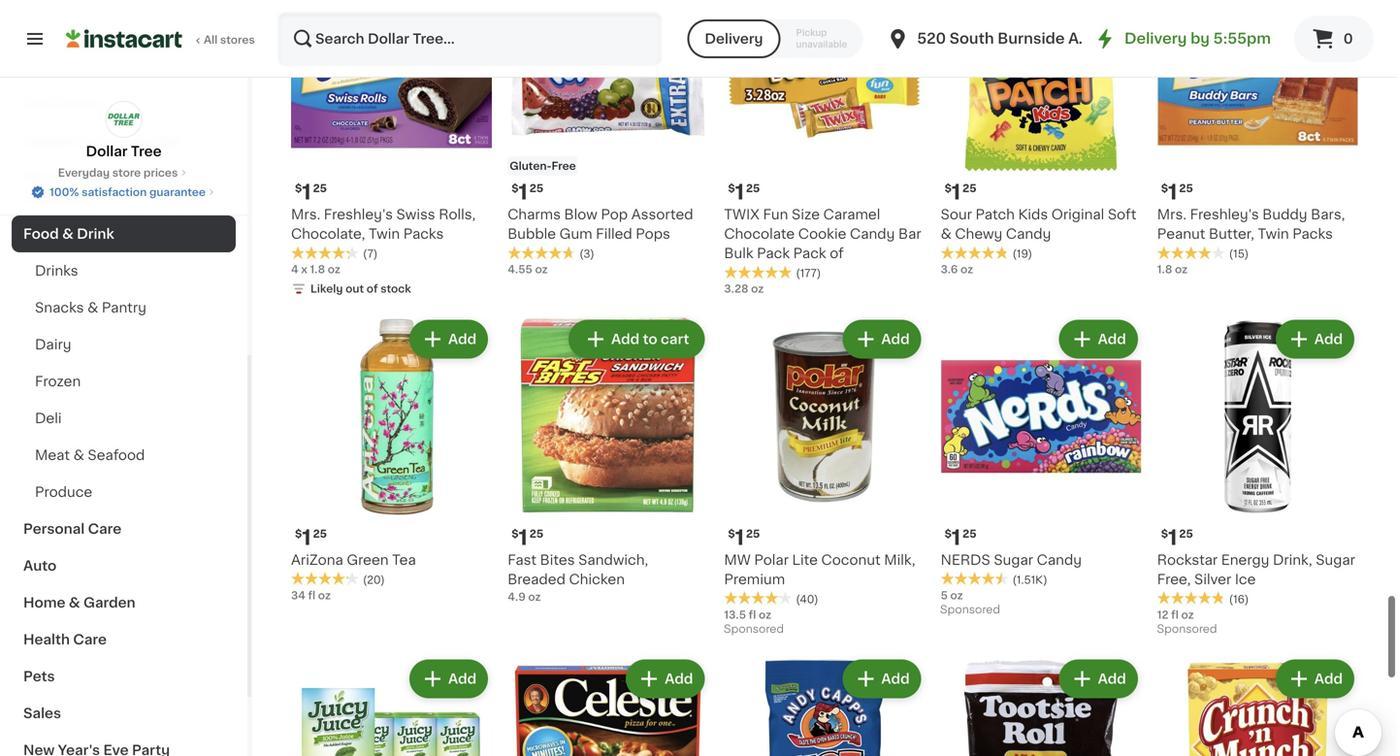 Task type: describe. For each thing, give the bounding box(es) containing it.
$ 1 25 for nerds sugar candy
[[945, 527, 977, 548]]

mrs. for mrs. freshley's buddy bars, peanut butter, twin packs
[[1158, 208, 1187, 221]]

coconut
[[822, 553, 881, 567]]

guarantee
[[149, 187, 206, 198]]

34
[[291, 590, 306, 601]]

100% satisfaction guarantee button
[[30, 181, 217, 200]]

bar
[[899, 227, 922, 241]]

tree
[[131, 145, 162, 158]]

add inside button
[[612, 333, 640, 346]]

oz right "3.6" at the right top of the page
[[961, 264, 974, 275]]

sour
[[941, 208, 973, 221]]

1 for arizona green tea
[[302, 527, 311, 548]]

oz up likely
[[328, 264, 341, 275]]

fun
[[764, 208, 789, 221]]

of inside "twix fun size caramel chocolate cookie candy bar bulk pack pack of"
[[830, 247, 844, 260]]

3.6
[[941, 264, 958, 275]]

oz right 13.5
[[759, 609, 772, 620]]

520 south burnside avenue button
[[887, 12, 1125, 66]]

pop
[[601, 208, 628, 221]]

mrs. freshley's swiss rolls, chocolate, twin packs
[[291, 208, 476, 241]]

all
[[204, 34, 218, 45]]

25 for rockstar energy drink, sugar free, silver ice
[[1180, 528, 1194, 539]]

rockstar
[[1158, 553, 1219, 567]]

premium
[[725, 573, 786, 586]]

1 for mrs. freshley's buddy bars, peanut butter, twin packs
[[1169, 182, 1178, 203]]

25 for mrs. freshley's buddy bars, peanut butter, twin packs
[[1180, 183, 1194, 194]]

2 1.8 from the left
[[1158, 264, 1173, 275]]

& inside sour patch kids original soft & chewy candy
[[941, 227, 952, 241]]

pantry
[[102, 301, 146, 315]]

arizona
[[291, 553, 343, 567]]

5:55pm
[[1214, 32, 1272, 46]]

snacks & pantry link
[[12, 289, 236, 326]]

assorted
[[632, 208, 694, 221]]

mw polar lite coconut milk, premium
[[725, 553, 916, 586]]

25 for arizona green tea
[[313, 528, 327, 539]]

hardware
[[23, 190, 91, 204]]

original
[[1052, 208, 1105, 221]]

health care
[[23, 633, 107, 647]]

& for garden
[[69, 596, 80, 610]]

1 for fast bites sandwich, breaded chicken
[[519, 527, 528, 548]]

instacart logo image
[[66, 27, 183, 50]]

electronics link
[[12, 85, 236, 122]]

sponsored badge image for rockstar energy drink, sugar free, silver ice
[[1158, 624, 1217, 635]]

energy
[[1222, 553, 1270, 567]]

$ 1 25 for fast bites sandwich, breaded chicken
[[512, 527, 544, 548]]

3.6 oz
[[941, 264, 974, 275]]

twin inside 'mrs. freshley's swiss rolls, chocolate, twin packs'
[[369, 227, 400, 241]]

(20)
[[363, 575, 385, 585]]

1 vertical spatial of
[[367, 284, 378, 294]]

dollar tree logo image
[[105, 101, 142, 138]]

ice
[[1236, 573, 1257, 586]]

sales link
[[12, 695, 236, 732]]

25 for mrs. freshley's swiss rolls, chocolate, twin packs
[[313, 183, 327, 194]]

$ for mw polar lite coconut milk, premium
[[729, 528, 736, 539]]

25 for nerds sugar candy
[[963, 528, 977, 539]]

rolls,
[[439, 208, 476, 221]]

gum
[[560, 227, 593, 241]]

oz right 12
[[1182, 610, 1195, 620]]

4.9
[[508, 592, 526, 602]]

drinks link
[[12, 252, 236, 289]]

home for home improvement & hardware
[[23, 171, 66, 184]]

25 for sour patch kids original soft & chewy candy
[[963, 183, 977, 194]]

$ 1 25 for mw polar lite coconut milk, premium
[[729, 527, 761, 548]]

home & garden
[[23, 596, 136, 610]]

sour patch kids original soft & chewy candy
[[941, 208, 1137, 241]]

improvement
[[69, 171, 163, 184]]

seafood
[[88, 449, 145, 462]]

3.28
[[725, 284, 749, 294]]

drink,
[[1274, 553, 1313, 567]]

fl for mw polar lite coconut milk, premium
[[749, 609, 757, 620]]

free
[[552, 161, 576, 171]]

swiss
[[397, 208, 436, 221]]

$ for mrs. freshley's buddy bars, peanut butter, twin packs
[[1162, 183, 1169, 194]]

$ 1 25 for charms blow pop assorted bubble gum filled pops
[[512, 182, 544, 203]]

oz down peanut
[[1176, 264, 1188, 275]]

produce
[[35, 485, 92, 499]]

cookie
[[799, 227, 847, 241]]

deli
[[35, 412, 62, 425]]

mrs. for mrs. freshley's swiss rolls, chocolate, twin packs
[[291, 208, 321, 221]]

chocolate,
[[291, 227, 365, 241]]

frozen link
[[12, 363, 236, 400]]

polar
[[755, 553, 789, 567]]

care for health care
[[73, 633, 107, 647]]

$ for twix fun size caramel chocolate cookie candy bar bulk pack pack of
[[729, 183, 736, 194]]

fast bites sandwich, breaded chicken 4.9 oz
[[508, 553, 649, 602]]

& for accessories
[[81, 134, 93, 148]]

(177)
[[796, 268, 822, 279]]

$ for rockstar energy drink, sugar free, silver ice
[[1162, 528, 1169, 539]]

satisfaction
[[82, 187, 147, 198]]

fast
[[508, 553, 537, 567]]

delivery for delivery by 5:55pm
[[1125, 32, 1188, 46]]

100%
[[50, 187, 79, 198]]

delivery by 5:55pm link
[[1094, 27, 1272, 50]]

green
[[347, 553, 389, 567]]

(19)
[[1013, 249, 1033, 259]]

south
[[950, 32, 995, 46]]

gluten-
[[510, 161, 552, 171]]

kids
[[1019, 208, 1049, 221]]

dairy
[[35, 338, 71, 351]]

freshley's for butter,
[[1191, 208, 1260, 221]]

13.5
[[725, 609, 747, 620]]

milk,
[[885, 553, 916, 567]]

0 button
[[1295, 16, 1375, 62]]

12
[[1158, 610, 1169, 620]]

520 south burnside avenue
[[918, 32, 1125, 46]]

everyday store prices
[[58, 167, 178, 178]]

1.8 oz
[[1158, 264, 1188, 275]]

25 for charms blow pop assorted bubble gum filled pops
[[530, 183, 544, 194]]

charms
[[508, 208, 561, 221]]

personal care
[[23, 522, 122, 536]]

25 for fast bites sandwich, breaded chicken
[[530, 528, 544, 539]]

$ for arizona green tea
[[295, 528, 302, 539]]

25 for twix fun size caramel chocolate cookie candy bar bulk pack pack of
[[747, 183, 761, 194]]

$ for fast bites sandwich, breaded chicken
[[512, 528, 519, 539]]

1 for twix fun size caramel chocolate cookie candy bar bulk pack pack of
[[736, 182, 745, 203]]

(1.51k)
[[1013, 575, 1048, 585]]

snacks
[[35, 301, 84, 315]]

auto link
[[12, 548, 236, 584]]

$ 1 25 for arizona green tea
[[295, 527, 327, 548]]

(3)
[[580, 249, 595, 259]]



Task type: vqa. For each thing, say whether or not it's contained in the screenshot.
Crystal Geyser Alpine Spring Water, Natural 1 gal
no



Task type: locate. For each thing, give the bounding box(es) containing it.
mrs.
[[291, 208, 321, 221], [1158, 208, 1187, 221]]

1 horizontal spatial mrs.
[[1158, 208, 1187, 221]]

silver
[[1195, 573, 1232, 586]]

1 horizontal spatial 1.8
[[1158, 264, 1173, 275]]

bubble
[[508, 227, 556, 241]]

1 up arizona
[[302, 527, 311, 548]]

0 vertical spatial care
[[88, 522, 122, 536]]

frozen
[[35, 375, 81, 388]]

(16)
[[1230, 594, 1250, 605]]

care for personal care
[[88, 522, 122, 536]]

sugar right drink,
[[1317, 553, 1356, 567]]

sponsored badge image for mw polar lite coconut milk, premium
[[725, 624, 783, 635]]

everyday
[[58, 167, 110, 178]]

gluten-free
[[510, 161, 576, 171]]

sponsored badge image down the 5 oz
[[941, 605, 1000, 616]]

25 up the twix
[[747, 183, 761, 194]]

25 up arizona
[[313, 528, 327, 539]]

candy up the (1.51k)
[[1037, 553, 1083, 567]]

1 up the sour
[[952, 182, 961, 203]]

2 home from the top
[[23, 596, 66, 610]]

to
[[643, 333, 658, 346]]

apparel & accessories link
[[12, 122, 236, 159]]

packs down bars,
[[1293, 227, 1334, 241]]

2 mrs. from the left
[[1158, 208, 1187, 221]]

twin down buddy
[[1259, 227, 1290, 241]]

$ 1 25 for mrs. freshley's swiss rolls, chocolate, twin packs
[[295, 182, 327, 203]]

sponsored badge image down 12 fl oz
[[1158, 624, 1217, 635]]

$ up nerds
[[945, 528, 952, 539]]

1 vertical spatial home
[[23, 596, 66, 610]]

2 twin from the left
[[1259, 227, 1290, 241]]

freshley's
[[324, 208, 393, 221], [1191, 208, 1260, 221]]

nerds
[[941, 553, 991, 567]]

2 horizontal spatial fl
[[1172, 610, 1179, 620]]

1 twin from the left
[[369, 227, 400, 241]]

1 horizontal spatial freshley's
[[1191, 208, 1260, 221]]

mrs. up peanut
[[1158, 208, 1187, 221]]

sugar inside 'rockstar energy drink, sugar free, silver ice'
[[1317, 553, 1356, 567]]

freshley's inside mrs. freshley's buddy bars, peanut butter, twin packs
[[1191, 208, 1260, 221]]

oz right 34
[[318, 590, 331, 601]]

drink
[[77, 227, 114, 241]]

freshley's inside 'mrs. freshley's swiss rolls, chocolate, twin packs'
[[324, 208, 393, 221]]

4.55 oz
[[508, 264, 548, 275]]

0 horizontal spatial of
[[367, 284, 378, 294]]

1 horizontal spatial delivery
[[1125, 32, 1188, 46]]

0 horizontal spatial packs
[[404, 227, 444, 241]]

1 horizontal spatial packs
[[1293, 227, 1334, 241]]

$ up the twix
[[729, 183, 736, 194]]

of down cookie
[[830, 247, 844, 260]]

of right out
[[367, 284, 378, 294]]

$ 1 25 up the sour
[[945, 182, 977, 203]]

& inside home improvement & hardware
[[166, 171, 178, 184]]

$ 1 25 up nerds
[[945, 527, 977, 548]]

oz right the 3.28
[[752, 284, 764, 294]]

avenue
[[1069, 32, 1125, 46]]

1 1.8 from the left
[[310, 264, 325, 275]]

2 horizontal spatial sponsored badge image
[[1158, 624, 1217, 635]]

$ 1 25 for sour patch kids original soft & chewy candy
[[945, 182, 977, 203]]

add to cart
[[612, 333, 690, 346]]

1 sugar from the left
[[994, 553, 1034, 567]]

$ 1 25 up peanut
[[1162, 182, 1194, 203]]

25 up nerds
[[963, 528, 977, 539]]

twix
[[725, 208, 760, 221]]

twin up (7)
[[369, 227, 400, 241]]

charms blow pop assorted bubble gum filled pops
[[508, 208, 694, 241]]

dollar
[[86, 145, 128, 158]]

packs inside 'mrs. freshley's swiss rolls, chocolate, twin packs'
[[404, 227, 444, 241]]

dollar tree link
[[86, 101, 162, 161]]

$ up the mw on the right of page
[[729, 528, 736, 539]]

free,
[[1158, 573, 1192, 586]]

& right "meat" at the left bottom of the page
[[73, 449, 84, 462]]

& for drink
[[62, 227, 74, 241]]

delivery inside button
[[705, 32, 764, 46]]

bulk
[[725, 247, 754, 260]]

$ 1 25 up fast
[[512, 527, 544, 548]]

store
[[112, 167, 141, 178]]

1 horizontal spatial pack
[[794, 247, 827, 260]]

all stores link
[[66, 12, 256, 66]]

1 pack from the left
[[757, 247, 790, 260]]

$ for mrs. freshley's swiss rolls, chocolate, twin packs
[[295, 183, 302, 194]]

$ 1 25 up rockstar
[[1162, 527, 1194, 548]]

pack up (177)
[[794, 247, 827, 260]]

oz down 'breaded'
[[529, 592, 541, 602]]

$ up fast
[[512, 528, 519, 539]]

pets
[[23, 670, 55, 683]]

mrs. up 'chocolate,'
[[291, 208, 321, 221]]

butter,
[[1210, 227, 1255, 241]]

0 horizontal spatial mrs.
[[291, 208, 321, 221]]

25 up the sour
[[963, 183, 977, 194]]

delivery for delivery
[[705, 32, 764, 46]]

chicken
[[569, 573, 625, 586]]

size
[[792, 208, 820, 221]]

1 horizontal spatial sponsored badge image
[[941, 605, 1000, 616]]

fl right 12
[[1172, 610, 1179, 620]]

1 up 'chocolate,'
[[302, 182, 311, 203]]

pets link
[[12, 658, 236, 695]]

& down the sour
[[941, 227, 952, 241]]

1 up rockstar
[[1169, 527, 1178, 548]]

home up health
[[23, 596, 66, 610]]

0 vertical spatial home
[[23, 171, 66, 184]]

1 freshley's from the left
[[324, 208, 393, 221]]

oz inside fast bites sandwich, breaded chicken 4.9 oz
[[529, 592, 541, 602]]

sugar up the (1.51k)
[[994, 553, 1034, 567]]

2 freshley's from the left
[[1191, 208, 1260, 221]]

add button
[[412, 322, 487, 357], [845, 322, 920, 357], [1062, 322, 1137, 357], [1278, 322, 1353, 357], [412, 661, 487, 696], [628, 661, 703, 696], [845, 661, 920, 696], [1062, 661, 1137, 696], [1278, 661, 1353, 696]]

candy down kids
[[1007, 227, 1052, 241]]

$ up arizona
[[295, 528, 302, 539]]

mrs. inside 'mrs. freshley's swiss rolls, chocolate, twin packs'
[[291, 208, 321, 221]]

home for home & garden
[[23, 596, 66, 610]]

snacks & pantry
[[35, 301, 146, 315]]

0 horizontal spatial twin
[[369, 227, 400, 241]]

caramel
[[824, 208, 881, 221]]

$ down gluten-
[[512, 183, 519, 194]]

oz right 5
[[951, 590, 964, 601]]

freshley's for twin
[[324, 208, 393, 221]]

1.8
[[310, 264, 325, 275], [1158, 264, 1173, 275]]

product group
[[291, 0, 492, 301], [508, 0, 709, 277], [291, 316, 492, 603], [508, 316, 709, 605], [725, 316, 926, 640], [941, 316, 1142, 621], [1158, 316, 1359, 640], [291, 656, 492, 756], [508, 656, 709, 756], [725, 656, 926, 756], [941, 656, 1142, 756], [1158, 656, 1359, 756]]

$ up the sour
[[945, 183, 952, 194]]

0 horizontal spatial sponsored badge image
[[725, 624, 783, 635]]

2 pack from the left
[[794, 247, 827, 260]]

soft
[[1109, 208, 1137, 221]]

25 up peanut
[[1180, 183, 1194, 194]]

sales
[[23, 707, 61, 720]]

& inside "link"
[[62, 227, 74, 241]]

$ 1 25 for mrs. freshley's buddy bars, peanut butter, twin packs
[[1162, 182, 1194, 203]]

1 up peanut
[[1169, 182, 1178, 203]]

nerds sugar candy
[[941, 553, 1083, 567]]

1 for nerds sugar candy
[[952, 527, 961, 548]]

fl for arizona green tea
[[308, 590, 316, 601]]

100% satisfaction guarantee
[[50, 187, 206, 198]]

$ 1 25 up the twix
[[729, 182, 761, 203]]

1 up the mw on the right of page
[[736, 527, 745, 548]]

candy inside "twix fun size caramel chocolate cookie candy bar bulk pack pack of"
[[850, 227, 896, 241]]

1 vertical spatial care
[[73, 633, 107, 647]]

2 packs from the left
[[1293, 227, 1334, 241]]

freshley's up 'chocolate,'
[[324, 208, 393, 221]]

1 packs from the left
[[404, 227, 444, 241]]

service type group
[[688, 19, 863, 58]]

1 up fast
[[519, 527, 528, 548]]

home
[[23, 171, 66, 184], [23, 596, 66, 610]]

& left the garden
[[69, 596, 80, 610]]

& left pantry
[[87, 301, 98, 315]]

0 horizontal spatial freshley's
[[324, 208, 393, 221]]

twix fun size caramel chocolate cookie candy bar bulk pack pack of
[[725, 208, 922, 260]]

meat
[[35, 449, 70, 462]]

1.8 right x
[[310, 264, 325, 275]]

food
[[23, 227, 59, 241]]

$ 1 25 for twix fun size caramel chocolate cookie candy bar bulk pack pack of
[[729, 182, 761, 203]]

everyday store prices link
[[58, 165, 190, 181]]

25 up 'chocolate,'
[[313, 183, 327, 194]]

sponsored badge image down 13.5 fl oz
[[725, 624, 783, 635]]

1 for mrs. freshley's swiss rolls, chocolate, twin packs
[[302, 182, 311, 203]]

0 horizontal spatial delivery
[[705, 32, 764, 46]]

care down produce link in the bottom of the page
[[88, 522, 122, 536]]

1 horizontal spatial sugar
[[1317, 553, 1356, 567]]

oz right 4.55
[[535, 264, 548, 275]]

25 up fast
[[530, 528, 544, 539]]

garden
[[83, 596, 136, 610]]

candy inside sour patch kids original soft & chewy candy
[[1007, 227, 1052, 241]]

1 up nerds
[[952, 527, 961, 548]]

packs inside mrs. freshley's buddy bars, peanut butter, twin packs
[[1293, 227, 1334, 241]]

arizona green tea
[[291, 553, 416, 567]]

25 for mw polar lite coconut milk, premium
[[747, 528, 761, 539]]

& right food
[[62, 227, 74, 241]]

25 up rockstar
[[1180, 528, 1194, 539]]

$ up 'chocolate,'
[[295, 183, 302, 194]]

& for seafood
[[73, 449, 84, 462]]

$ for sour patch kids original soft & chewy candy
[[945, 183, 952, 194]]

fl right 34
[[308, 590, 316, 601]]

care down 'home & garden'
[[73, 633, 107, 647]]

sandwich,
[[579, 553, 649, 567]]

sponsored badge image for nerds sugar candy
[[941, 605, 1000, 616]]

5 oz
[[941, 590, 964, 601]]

13.5 fl oz
[[725, 609, 772, 620]]

home up hardware
[[23, 171, 66, 184]]

0 vertical spatial of
[[830, 247, 844, 260]]

fl right 13.5
[[749, 609, 757, 620]]

freshley's up butter, at top
[[1191, 208, 1260, 221]]

1 home from the top
[[23, 171, 66, 184]]

add to cart button
[[571, 322, 703, 357]]

$ up rockstar
[[1162, 528, 1169, 539]]

1 horizontal spatial fl
[[749, 609, 757, 620]]

packs down swiss
[[404, 227, 444, 241]]

$ 1 25 for rockstar energy drink, sugar free, silver ice
[[1162, 527, 1194, 548]]

auto
[[23, 559, 57, 573]]

$ 1 25 up the mw on the right of page
[[729, 527, 761, 548]]

lite
[[793, 553, 818, 567]]

bites
[[540, 553, 575, 567]]

$ up peanut
[[1162, 183, 1169, 194]]

meat & seafood
[[35, 449, 145, 462]]

delivery
[[1125, 32, 1188, 46], [705, 32, 764, 46]]

1 mrs. from the left
[[291, 208, 321, 221]]

1 for mw polar lite coconut milk, premium
[[736, 527, 745, 548]]

1 up charms
[[519, 182, 528, 203]]

apparel
[[23, 134, 78, 148]]

$ 1 25 up arizona
[[295, 527, 327, 548]]

mrs. inside mrs. freshley's buddy bars, peanut butter, twin packs
[[1158, 208, 1187, 221]]

0
[[1344, 32, 1354, 46]]

520
[[918, 32, 947, 46]]

candy
[[850, 227, 896, 241], [1007, 227, 1052, 241], [1037, 553, 1083, 567]]

0 horizontal spatial 1.8
[[310, 264, 325, 275]]

sugar
[[994, 553, 1034, 567], [1317, 553, 1356, 567]]

1 for rockstar energy drink, sugar free, silver ice
[[1169, 527, 1178, 548]]

& for pantry
[[87, 301, 98, 315]]

(7)
[[363, 249, 378, 259]]

home & garden link
[[12, 584, 236, 621]]

0 horizontal spatial sugar
[[994, 553, 1034, 567]]

0 horizontal spatial pack
[[757, 247, 790, 260]]

pack down chocolate
[[757, 247, 790, 260]]

candy down caramel
[[850, 227, 896, 241]]

fl for rockstar energy drink, sugar free, silver ice
[[1172, 610, 1179, 620]]

25 down gluten-
[[530, 183, 544, 194]]

$ for charms blow pop assorted bubble gum filled pops
[[512, 183, 519, 194]]

$ for nerds sugar candy
[[945, 528, 952, 539]]

1 for charms blow pop assorted bubble gum filled pops
[[519, 182, 528, 203]]

1 up the twix
[[736, 182, 745, 203]]

1.8 down peanut
[[1158, 264, 1173, 275]]

1 horizontal spatial twin
[[1259, 227, 1290, 241]]

1 horizontal spatial of
[[830, 247, 844, 260]]

health
[[23, 633, 70, 647]]

1 for sour patch kids original soft & chewy candy
[[952, 182, 961, 203]]

$ 1 25 up charms
[[512, 182, 544, 203]]

bars,
[[1312, 208, 1346, 221]]

& up guarantee
[[166, 171, 178, 184]]

12 fl oz
[[1158, 610, 1195, 620]]

rockstar energy drink, sugar free, silver ice
[[1158, 553, 1356, 586]]

out
[[346, 284, 364, 294]]

2 sugar from the left
[[1317, 553, 1356, 567]]

(40)
[[796, 594, 819, 605]]

Search field
[[280, 14, 661, 64]]

34 fl oz
[[291, 590, 331, 601]]

dairy link
[[12, 326, 236, 363]]

personal care link
[[12, 511, 236, 548]]

25 up the mw on the right of page
[[747, 528, 761, 539]]

None search field
[[278, 12, 662, 66]]

$ 1 25 up 'chocolate,'
[[295, 182, 327, 203]]

4
[[291, 264, 299, 275]]

home inside home improvement & hardware
[[23, 171, 66, 184]]

0 horizontal spatial fl
[[308, 590, 316, 601]]

pops
[[636, 227, 671, 241]]

meat & seafood link
[[12, 437, 236, 474]]

twin inside mrs. freshley's buddy bars, peanut butter, twin packs
[[1259, 227, 1290, 241]]

& up everyday
[[81, 134, 93, 148]]

sponsored badge image
[[941, 605, 1000, 616], [725, 624, 783, 635], [1158, 624, 1217, 635]]

likely
[[311, 284, 343, 294]]

chewy
[[956, 227, 1003, 241]]

twin
[[369, 227, 400, 241], [1259, 227, 1290, 241]]



